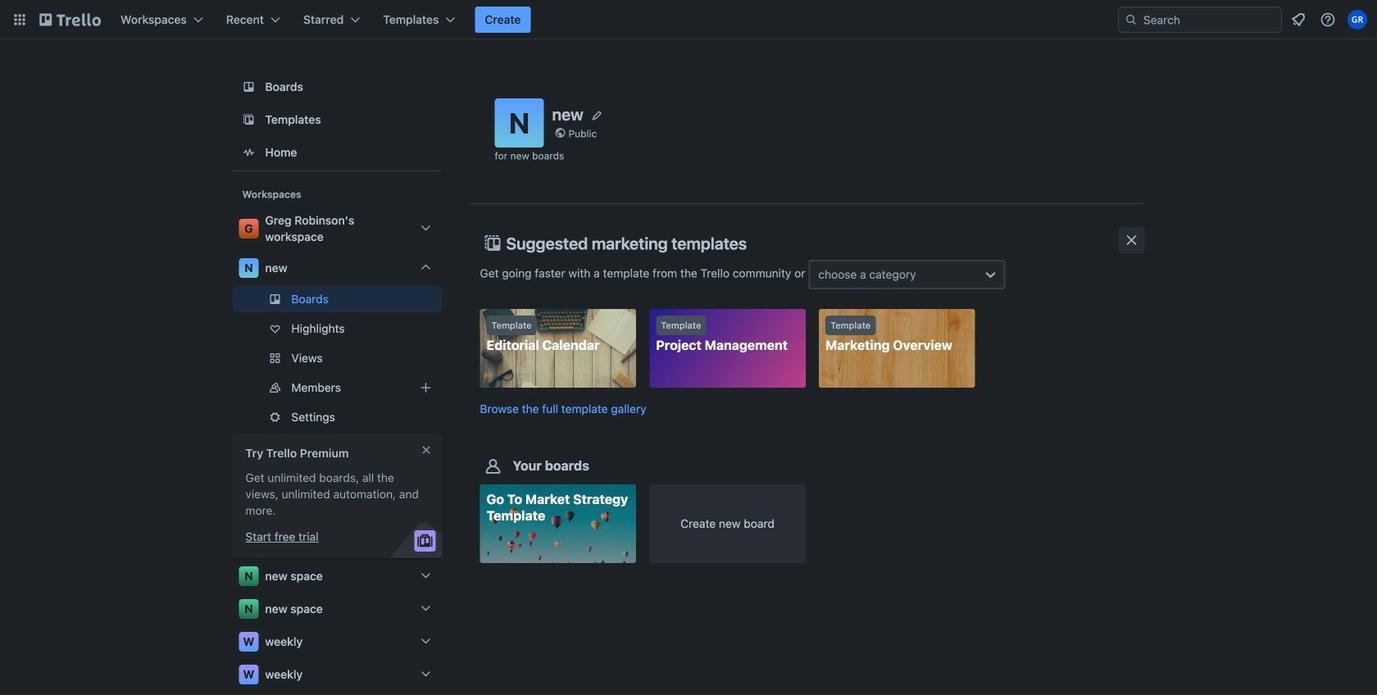 Task type: locate. For each thing, give the bounding box(es) containing it.
primary element
[[0, 0, 1377, 39]]

search image
[[1125, 13, 1138, 26]]

Search field
[[1138, 8, 1281, 31]]

greg robinson (gregrobinson96) image
[[1348, 10, 1368, 30]]



Task type: describe. For each thing, give the bounding box(es) containing it.
add image
[[416, 378, 436, 398]]

template board image
[[239, 110, 259, 130]]

0 notifications image
[[1289, 10, 1309, 30]]

open information menu image
[[1320, 11, 1336, 28]]

board image
[[239, 77, 259, 97]]

home image
[[239, 143, 259, 162]]

back to home image
[[39, 7, 101, 33]]



Task type: vqa. For each thing, say whether or not it's contained in the screenshot.
blocking on the bottom left of page
no



